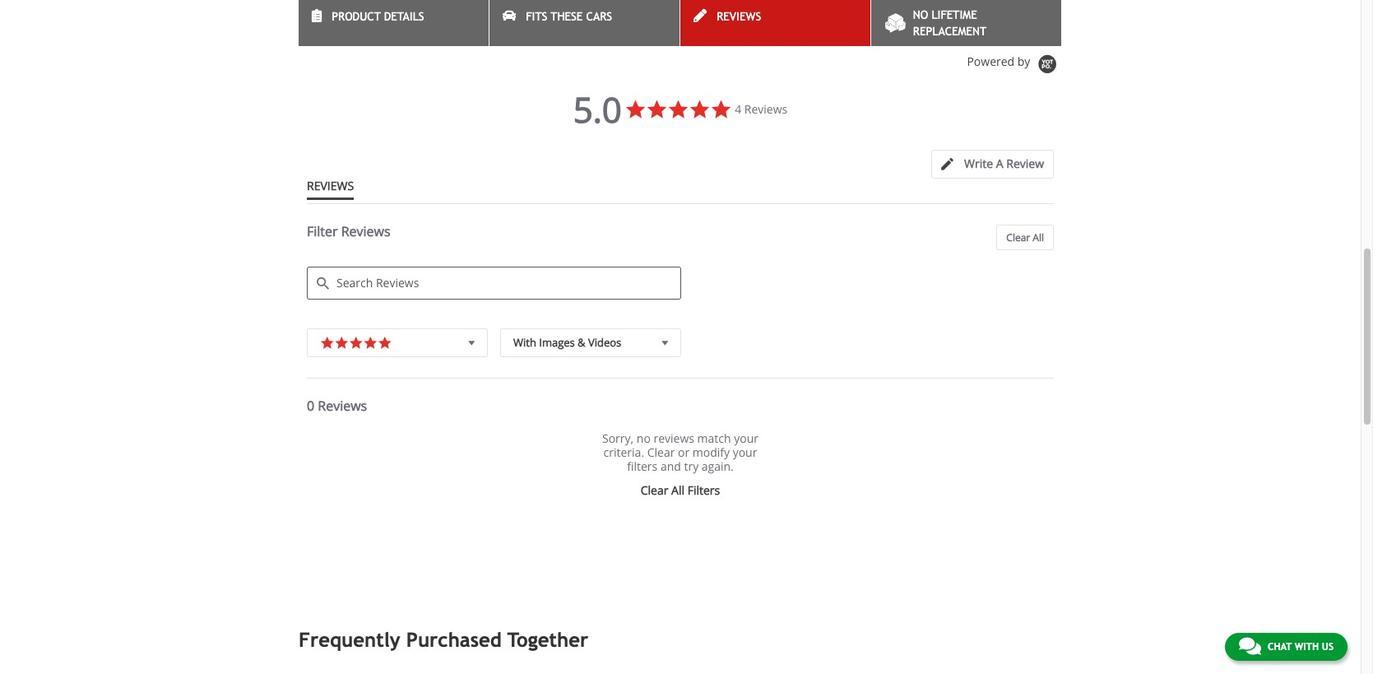 Task type: describe. For each thing, give the bounding box(es) containing it.
frequently
[[299, 628, 400, 651]]

write a review button
[[932, 150, 1054, 178]]

product details link
[[299, 0, 489, 46]]

clear all
[[1007, 230, 1044, 244]]

reviews
[[307, 178, 354, 193]]

0 reviews
[[307, 397, 367, 415]]

2 star image from the left
[[378, 333, 392, 350]]

4
[[735, 101, 742, 117]]

with
[[1295, 641, 1319, 653]]

together
[[508, 628, 589, 651]]

fits these cars link
[[490, 0, 680, 46]]

fits
[[526, 10, 548, 23]]

1 vertical spatial clear
[[647, 444, 675, 460]]

reviews
[[654, 430, 695, 446]]

3 star image from the left
[[363, 333, 378, 350]]

sorry,
[[602, 430, 634, 446]]

filters
[[688, 482, 720, 498]]

filter reviews heading
[[307, 222, 1054, 254]]

write a review
[[965, 155, 1044, 171]]

replacement
[[913, 25, 987, 38]]

all inside button
[[1033, 230, 1044, 244]]

no
[[913, 8, 929, 21]]

5.0
[[573, 85, 622, 132]]

these
[[551, 10, 583, 23]]

product details
[[332, 10, 424, 23]]

Images & Videos Filter field
[[500, 328, 681, 357]]

1 star image from the left
[[349, 333, 363, 350]]

product
[[332, 10, 381, 23]]

clear all filters link
[[633, 482, 728, 498]]

chat
[[1268, 641, 1292, 653]]

reviews for 0 reviews
[[318, 397, 367, 415]]

your right match
[[734, 430, 759, 446]]

reviews for 4 reviews
[[745, 101, 788, 117]]

2 star image from the left
[[335, 333, 349, 350]]

0
[[307, 397, 315, 415]]

filter
[[307, 222, 338, 240]]

filter reviews
[[307, 222, 391, 240]]

filters
[[627, 458, 658, 474]]

write
[[965, 155, 993, 171]]

reviews link
[[681, 0, 871, 46]]

details
[[384, 10, 424, 23]]

clear all button
[[997, 225, 1054, 250]]

us
[[1322, 641, 1334, 653]]

and
[[661, 458, 681, 474]]

again.
[[702, 458, 734, 474]]

powered
[[967, 54, 1015, 69]]

clear inside button
[[1007, 230, 1031, 244]]

2 vertical spatial clear
[[641, 482, 669, 498]]

no lifetime replacement link
[[872, 0, 1062, 46]]

lifetime
[[932, 8, 977, 21]]

Rating Filter field
[[307, 328, 488, 357]]



Task type: locate. For each thing, give the bounding box(es) containing it.
all inside sorry, no reviews match your criteria. clear or modify your filters and try again. clear all filters
[[672, 482, 685, 498]]

comments image
[[1239, 636, 1262, 656]]

review
[[1007, 155, 1044, 171]]

all down review
[[1033, 230, 1044, 244]]

images
[[539, 335, 575, 350]]

clear left 'or'
[[647, 444, 675, 460]]

reviews for filter reviews
[[341, 222, 391, 240]]

all
[[1033, 230, 1044, 244], [672, 482, 685, 498]]

1 vertical spatial all
[[672, 482, 685, 498]]

clear down review
[[1007, 230, 1031, 244]]

powered by
[[967, 54, 1034, 69]]

0 horizontal spatial star image
[[349, 333, 363, 350]]

powered by link
[[967, 54, 1062, 75]]

down triangle image
[[465, 334, 479, 351]]

5.0 star rating element
[[573, 85, 622, 132]]

&
[[578, 335, 586, 350]]

a
[[996, 155, 1004, 171]]

chat with us
[[1268, 641, 1334, 653]]

no lifetime replacement
[[913, 8, 987, 38]]

sorry, no reviews match your criteria. clear or modify your filters and try again. clear all filters
[[602, 430, 759, 498]]

0 horizontal spatial all
[[672, 482, 685, 498]]

your
[[734, 430, 759, 446], [733, 444, 758, 460]]

fits these cars
[[526, 10, 612, 23]]

or
[[678, 444, 690, 460]]

down triangle image
[[658, 334, 672, 351]]

criteria.
[[604, 444, 644, 460]]

all down and
[[672, 482, 685, 498]]

Search Reviews search field
[[307, 266, 681, 299]]

1 star image from the left
[[320, 333, 335, 350]]

1 horizontal spatial star image
[[378, 333, 392, 350]]

try
[[684, 458, 699, 474]]

with
[[514, 335, 537, 350]]

clear down filters
[[641, 482, 669, 498]]

star image
[[320, 333, 335, 350], [335, 333, 349, 350], [363, 333, 378, 350]]

write no frame image
[[941, 158, 962, 170]]

star image
[[349, 333, 363, 350], [378, 333, 392, 350]]

reviews inside heading
[[341, 222, 391, 240]]

match
[[698, 430, 731, 446]]

by
[[1018, 54, 1031, 69]]

videos
[[588, 335, 622, 350]]

0 vertical spatial all
[[1033, 230, 1044, 244]]

0 vertical spatial clear
[[1007, 230, 1031, 244]]

purchased
[[406, 628, 502, 651]]

no
[[637, 430, 651, 446]]

modify
[[693, 444, 730, 460]]

clear
[[1007, 230, 1031, 244], [647, 444, 675, 460], [641, 482, 669, 498]]

4 reviews
[[735, 101, 788, 117]]

frequently purchased together
[[299, 628, 589, 651]]

reviews
[[717, 10, 761, 23], [299, 13, 362, 32], [745, 101, 788, 117], [341, 222, 391, 240], [318, 397, 367, 415]]

chat with us link
[[1225, 633, 1348, 661]]

1 horizontal spatial all
[[1033, 230, 1044, 244]]

with images & videos
[[514, 335, 622, 350]]

your right modify
[[733, 444, 758, 460]]

cars
[[586, 10, 612, 23]]

magnifying glass image
[[317, 277, 329, 290]]



Task type: vqa. For each thing, say whether or not it's contained in the screenshot.
All in the Sorry, No Reviews Match Your Criteria. Clear Or Modify Your Filters And Try Again. Clear All Filters
yes



